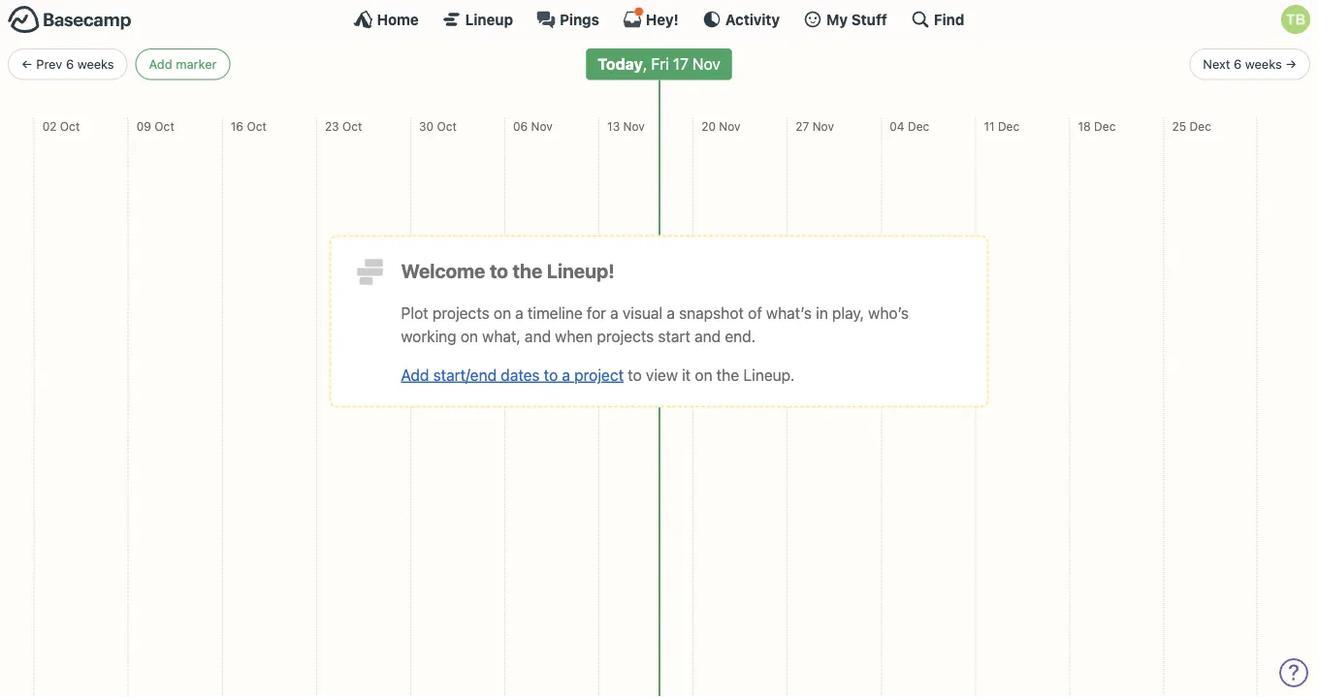 Task type: vqa. For each thing, say whether or not it's contained in the screenshot.
List
no



Task type: describe. For each thing, give the bounding box(es) containing it.
18
[[1078, 119, 1091, 133]]

activity link
[[702, 10, 780, 29]]

plot projects on a timeline for a visual a snapshot of what's in play, who's working on what, and when projects start and end.
[[401, 304, 909, 345]]

plot
[[401, 304, 429, 322]]

→
[[1286, 57, 1297, 71]]

find
[[934, 11, 965, 28]]

02 oct
[[42, 119, 80, 133]]

dec for 18 dec
[[1094, 119, 1116, 133]]

09 oct
[[137, 119, 174, 133]]

1 and from the left
[[525, 327, 551, 345]]

25 dec
[[1172, 119, 1212, 133]]

timeline
[[528, 304, 583, 322]]

today
[[598, 55, 643, 73]]

23 oct
[[325, 119, 362, 133]]

nov for 20 nov
[[719, 119, 741, 133]]

what's
[[766, 304, 812, 322]]

16
[[231, 119, 244, 133]]

04 dec
[[890, 119, 930, 133]]

dec for 25 dec
[[1190, 119, 1212, 133]]

1 vertical spatial the
[[717, 366, 739, 384]]

snapshot
[[679, 304, 744, 322]]

0 horizontal spatial the
[[513, 260, 543, 282]]

2 weeks from the left
[[1245, 57, 1282, 71]]

a up what,
[[515, 304, 524, 322]]

1 weeks from the left
[[77, 57, 114, 71]]

tim burton image
[[1282, 5, 1311, 34]]

13 nov
[[607, 119, 645, 133]]

my stuff button
[[803, 10, 888, 29]]

a left project
[[562, 366, 570, 384]]

02
[[42, 119, 57, 133]]

a right for
[[610, 304, 619, 322]]

home
[[377, 11, 419, 28]]

main element
[[0, 0, 1318, 38]]

nov for 13 nov
[[623, 119, 645, 133]]

09
[[137, 119, 151, 133]]

hey! button
[[623, 7, 679, 29]]

start
[[658, 327, 691, 345]]

it
[[682, 366, 691, 384]]

for
[[587, 304, 606, 322]]

my
[[827, 11, 848, 28]]

welcome to the lineup!
[[401, 260, 615, 282]]

27 nov
[[796, 119, 834, 133]]

0 horizontal spatial on
[[461, 327, 478, 345]]

lineup link
[[442, 10, 513, 29]]

2 6 from the left
[[1234, 57, 1242, 71]]

04
[[890, 119, 905, 133]]

23
[[325, 119, 339, 133]]

0 horizontal spatial to
[[490, 260, 508, 282]]

find button
[[911, 10, 965, 29]]

add for add start/end dates to a project to view it on the lineup.
[[401, 366, 429, 384]]

marker
[[176, 57, 217, 71]]

next 6 weeks →
[[1203, 57, 1297, 71]]

pings
[[560, 11, 599, 28]]

06 nov
[[513, 119, 553, 133]]

pings button
[[537, 10, 599, 29]]

add for add marker
[[149, 57, 172, 71]]

welcome
[[401, 260, 485, 282]]

oct for 09 oct
[[155, 119, 174, 133]]



Task type: locate. For each thing, give the bounding box(es) containing it.
hey!
[[646, 11, 679, 28]]

1 vertical spatial add
[[401, 366, 429, 384]]

to right welcome
[[490, 260, 508, 282]]

1 horizontal spatial add
[[401, 366, 429, 384]]

4 oct from the left
[[342, 119, 362, 133]]

and
[[525, 327, 551, 345], [695, 327, 721, 345]]

projects up working
[[433, 304, 490, 322]]

20 nov
[[702, 119, 741, 133]]

on up what,
[[494, 304, 511, 322]]

30
[[419, 119, 434, 133]]

oct
[[60, 119, 80, 133], [155, 119, 174, 133], [247, 119, 267, 133], [342, 119, 362, 133], [437, 119, 457, 133]]

working
[[401, 327, 457, 345]]

1 dec from the left
[[908, 119, 930, 133]]

dec right 11
[[998, 119, 1020, 133]]

0 horizontal spatial 6
[[66, 57, 74, 71]]

lineup.
[[743, 366, 795, 384]]

visual
[[623, 304, 663, 322]]

next
[[1203, 57, 1231, 71]]

weeks left →
[[1245, 57, 1282, 71]]

nov right "20"
[[719, 119, 741, 133]]

add marker link
[[135, 49, 230, 80]]

nov right 13
[[623, 119, 645, 133]]

1 horizontal spatial weeks
[[1245, 57, 1282, 71]]

on right it
[[695, 366, 713, 384]]

activity
[[725, 11, 780, 28]]

the
[[513, 260, 543, 282], [717, 366, 739, 384]]

06
[[513, 119, 528, 133]]

27
[[796, 119, 809, 133]]

to left view
[[628, 366, 642, 384]]

oct right 09
[[155, 119, 174, 133]]

dec for 04 dec
[[908, 119, 930, 133]]

0 horizontal spatial add
[[149, 57, 172, 71]]

add down working
[[401, 366, 429, 384]]

16 oct
[[231, 119, 267, 133]]

when
[[555, 327, 593, 345]]

11
[[984, 119, 995, 133]]

1 nov from the left
[[531, 119, 553, 133]]

weeks
[[77, 57, 114, 71], [1245, 57, 1282, 71]]

0 vertical spatial on
[[494, 304, 511, 322]]

1 horizontal spatial to
[[544, 366, 558, 384]]

on left what,
[[461, 327, 478, 345]]

2 dec from the left
[[998, 119, 1020, 133]]

0 horizontal spatial weeks
[[77, 57, 114, 71]]

dates
[[501, 366, 540, 384]]

who's
[[868, 304, 909, 322]]

nov
[[531, 119, 553, 133], [623, 119, 645, 133], [719, 119, 741, 133], [813, 119, 834, 133]]

0 vertical spatial add
[[149, 57, 172, 71]]

of
[[748, 304, 762, 322]]

2 oct from the left
[[155, 119, 174, 133]]

prev
[[36, 57, 62, 71]]

dec
[[908, 119, 930, 133], [998, 119, 1020, 133], [1094, 119, 1116, 133], [1190, 119, 1212, 133]]

add
[[149, 57, 172, 71], [401, 366, 429, 384]]

1 vertical spatial on
[[461, 327, 478, 345]]

1 horizontal spatial 6
[[1234, 57, 1242, 71]]

to right 'dates'
[[544, 366, 558, 384]]

switch accounts image
[[8, 5, 132, 35]]

oct right 16
[[247, 119, 267, 133]]

nov right 06
[[531, 119, 553, 133]]

oct right '30' on the top left of the page
[[437, 119, 457, 133]]

oct for 16 oct
[[247, 119, 267, 133]]

view
[[646, 366, 678, 384]]

stuff
[[852, 11, 888, 28]]

nov for 06 nov
[[531, 119, 553, 133]]

1 horizontal spatial on
[[494, 304, 511, 322]]

add start/end dates to a project to view it on the lineup.
[[401, 366, 795, 384]]

weeks right the prev
[[77, 57, 114, 71]]

lineup!
[[547, 260, 615, 282]]

← prev 6 weeks
[[21, 57, 114, 71]]

lineup
[[465, 11, 513, 28]]

what,
[[482, 327, 521, 345]]

to
[[490, 260, 508, 282], [544, 366, 558, 384], [628, 366, 642, 384]]

0 vertical spatial the
[[513, 260, 543, 282]]

25
[[1172, 119, 1187, 133]]

oct for 30 oct
[[437, 119, 457, 133]]

6 right next
[[1234, 57, 1242, 71]]

oct right 23
[[342, 119, 362, 133]]

13
[[607, 119, 620, 133]]

1 vertical spatial projects
[[597, 327, 654, 345]]

1 oct from the left
[[60, 119, 80, 133]]

add left marker
[[149, 57, 172, 71]]

2 vertical spatial on
[[695, 366, 713, 384]]

4 nov from the left
[[813, 119, 834, 133]]

a
[[515, 304, 524, 322], [610, 304, 619, 322], [667, 304, 675, 322], [562, 366, 570, 384]]

oct for 02 oct
[[60, 119, 80, 133]]

projects down visual
[[597, 327, 654, 345]]

2 horizontal spatial on
[[695, 366, 713, 384]]

in
[[816, 304, 828, 322]]

11 dec
[[984, 119, 1020, 133]]

4 dec from the left
[[1190, 119, 1212, 133]]

0 horizontal spatial projects
[[433, 304, 490, 322]]

end.
[[725, 327, 756, 345]]

my stuff
[[827, 11, 888, 28]]

the up timeline
[[513, 260, 543, 282]]

30 oct
[[419, 119, 457, 133]]

the down "end."
[[717, 366, 739, 384]]

dec right 18
[[1094, 119, 1116, 133]]

3 oct from the left
[[247, 119, 267, 133]]

start/end
[[433, 366, 497, 384]]

18 dec
[[1078, 119, 1116, 133]]

nov for 27 nov
[[813, 119, 834, 133]]

20
[[702, 119, 716, 133]]

5 oct from the left
[[437, 119, 457, 133]]

3 dec from the left
[[1094, 119, 1116, 133]]

and down snapshot
[[695, 327, 721, 345]]

1 horizontal spatial and
[[695, 327, 721, 345]]

on
[[494, 304, 511, 322], [461, 327, 478, 345], [695, 366, 713, 384]]

projects
[[433, 304, 490, 322], [597, 327, 654, 345]]

a up start
[[667, 304, 675, 322]]

dec right 04
[[908, 119, 930, 133]]

dec right 25
[[1190, 119, 1212, 133]]

dec for 11 dec
[[998, 119, 1020, 133]]

2 nov from the left
[[623, 119, 645, 133]]

and down timeline
[[525, 327, 551, 345]]

oct right 02
[[60, 119, 80, 133]]

1 horizontal spatial projects
[[597, 327, 654, 345]]

1 horizontal spatial the
[[717, 366, 739, 384]]

nov right 27 at the right top
[[813, 119, 834, 133]]

add marker
[[149, 57, 217, 71]]

project
[[574, 366, 624, 384]]

0 vertical spatial projects
[[433, 304, 490, 322]]

play,
[[832, 304, 864, 322]]

←
[[21, 57, 33, 71]]

2 and from the left
[[695, 327, 721, 345]]

1 6 from the left
[[66, 57, 74, 71]]

6
[[66, 57, 74, 71], [1234, 57, 1242, 71]]

6 right the prev
[[66, 57, 74, 71]]

add start/end dates to a project link
[[401, 366, 624, 384]]

3 nov from the left
[[719, 119, 741, 133]]

2 horizontal spatial to
[[628, 366, 642, 384]]

home link
[[354, 10, 419, 29]]

0 horizontal spatial and
[[525, 327, 551, 345]]

oct for 23 oct
[[342, 119, 362, 133]]



